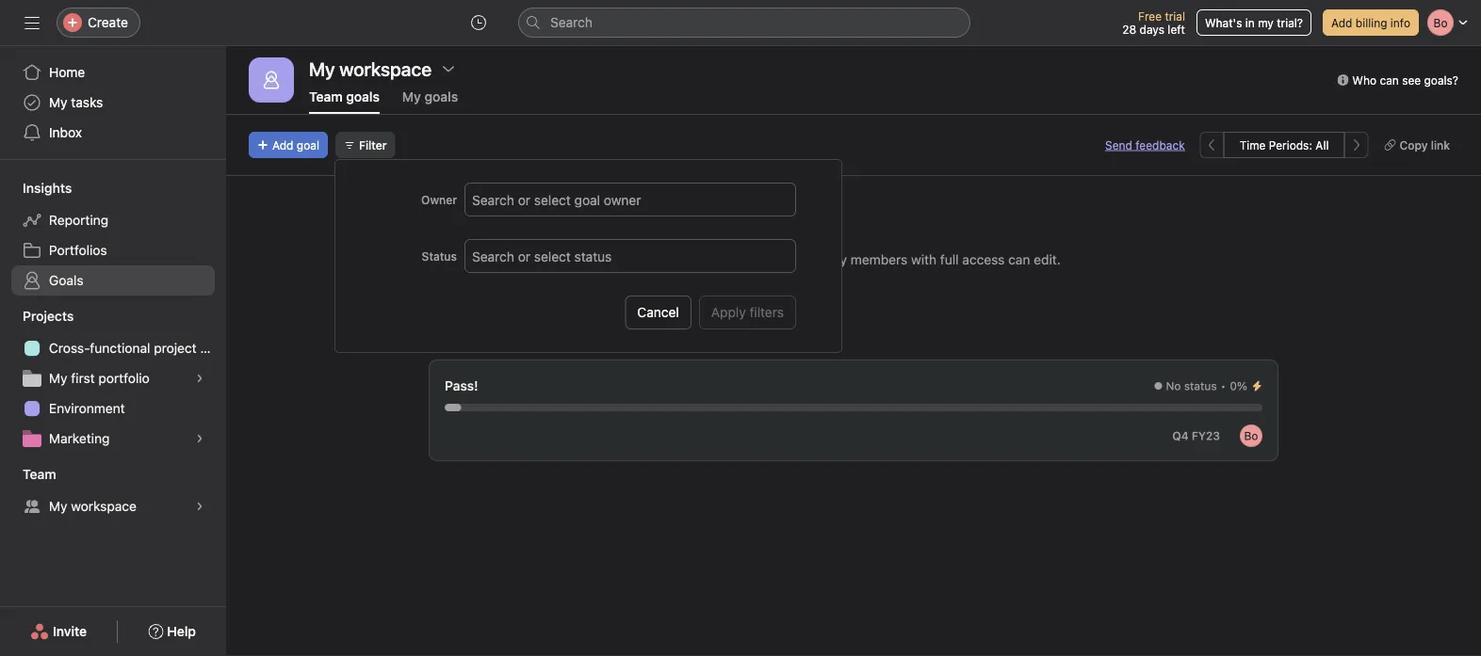 Task type: locate. For each thing, give the bounding box(es) containing it.
my inside global element
[[49, 95, 67, 110]]

2 vertical spatial add
[[430, 252, 454, 268]]

your right status
[[458, 252, 484, 268]]

free
[[1139, 9, 1162, 23]]

my inside projects element
[[49, 371, 67, 386]]

0 horizontal spatial your
[[458, 252, 484, 268]]

only
[[820, 252, 847, 268]]

trial
[[1165, 9, 1186, 23]]

help button
[[136, 615, 208, 649]]

1 horizontal spatial your
[[645, 252, 672, 268]]

search list box
[[518, 8, 971, 38]]

1 horizontal spatial team
[[309, 89, 343, 105]]

0 horizontal spatial add
[[272, 139, 294, 152]]

all
[[1316, 139, 1329, 152]]

reporting
[[49, 213, 108, 228]]

goals down my workspace
[[346, 89, 380, 105]]

your right align
[[645, 252, 672, 268]]

0 vertical spatial can
[[1380, 74, 1399, 87]]

periods:
[[1269, 139, 1313, 152]]

team for team goals
[[309, 89, 343, 105]]

add billing info button
[[1323, 9, 1419, 36]]

reporting link
[[11, 205, 215, 236]]

team up goal
[[309, 89, 343, 105]]

history image
[[471, 15, 486, 30]]

1 vertical spatial add
[[272, 139, 294, 152]]

0 horizontal spatial can
[[1009, 252, 1031, 268]]

0 horizontal spatial team
[[23, 467, 56, 483]]

2 goals from the left
[[425, 89, 458, 105]]

search
[[550, 15, 593, 30]]

add inside 'button'
[[272, 139, 294, 152]]

add down mission title text field
[[430, 252, 454, 268]]

goals
[[49, 273, 83, 288]]

my goals
[[402, 89, 458, 105]]

q4 fy23
[[1173, 430, 1220, 443]]

environment link
[[11, 394, 215, 424]]

bo button
[[1240, 425, 1263, 448]]

marketing
[[49, 431, 110, 447]]

what's
[[1205, 16, 1243, 29]]

my for my first portfolio
[[49, 371, 67, 386]]

insights element
[[0, 172, 226, 300]]

no status
[[1166, 380, 1217, 393]]

filter button
[[335, 132, 395, 158]]

projects element
[[0, 300, 226, 458]]

0 horizontal spatial goals
[[346, 89, 380, 105]]

can left see
[[1380, 74, 1399, 87]]

my down team dropdown button
[[49, 499, 67, 515]]

my for my tasks
[[49, 95, 67, 110]]

team for team
[[23, 467, 56, 483]]

add left billing
[[1332, 16, 1353, 29]]

•
[[1221, 380, 1226, 393]]

workspace
[[71, 499, 137, 515]]

goals link
[[11, 266, 215, 296]]

team goals link
[[309, 89, 380, 114]]

my down my workspace
[[402, 89, 421, 105]]

first
[[71, 371, 95, 386]]

add goal
[[272, 139, 319, 152]]

add billing info
[[1332, 16, 1411, 29]]

copy
[[1400, 139, 1428, 152]]

and
[[709, 252, 731, 268]]

add
[[1332, 16, 1353, 29], [272, 139, 294, 152], [430, 252, 454, 268]]

1 horizontal spatial can
[[1380, 74, 1399, 87]]

members
[[851, 252, 908, 268]]

my inside teams element
[[49, 499, 67, 515]]

0 vertical spatial add
[[1332, 16, 1353, 29]]

my
[[402, 89, 421, 105], [49, 95, 67, 110], [49, 371, 67, 386], [49, 499, 67, 515]]

send feedback link
[[1106, 137, 1185, 154]]

1 goals from the left
[[346, 89, 380, 105]]

access
[[963, 252, 1005, 268]]

filters
[[750, 305, 784, 320]]

your
[[458, 252, 484, 268], [645, 252, 672, 268]]

add inside "button"
[[1332, 16, 1353, 29]]

goal
[[297, 139, 319, 152]]

stay
[[735, 252, 760, 268]]

add for add billing info
[[1332, 16, 1353, 29]]

my for my goals
[[402, 89, 421, 105]]

team
[[309, 89, 343, 105], [23, 467, 56, 483]]

inspired.
[[764, 252, 816, 268]]

goals for my goals
[[425, 89, 458, 105]]

status
[[422, 250, 457, 263]]

team inside team dropdown button
[[23, 467, 56, 483]]

tasks
[[71, 95, 103, 110]]

owner
[[421, 193, 457, 206]]

team down marketing
[[23, 467, 56, 483]]

1 horizontal spatial goals
[[425, 89, 458, 105]]

portfolios
[[49, 243, 107, 258]]

company
[[488, 252, 544, 268]]

1 vertical spatial team
[[23, 467, 56, 483]]

q4 fy23 button
[[1164, 423, 1229, 450]]

cross-functional project plan
[[49, 341, 226, 356]]

my left first
[[49, 371, 67, 386]]

can left edit. at the top right
[[1009, 252, 1031, 268]]

add left goal
[[272, 139, 294, 152]]

2 horizontal spatial add
[[1332, 16, 1353, 29]]

0 vertical spatial team
[[309, 89, 343, 105]]

help
[[167, 624, 196, 640]]

my first portfolio link
[[11, 364, 215, 394]]

2 your from the left
[[645, 252, 672, 268]]

time
[[1240, 139, 1266, 152]]

who
[[1353, 74, 1377, 87]]

my for my workspace
[[49, 499, 67, 515]]

1 horizontal spatial add
[[430, 252, 454, 268]]

my first portfolio
[[49, 371, 150, 386]]

goals
[[346, 89, 380, 105], [425, 89, 458, 105]]

home
[[49, 65, 85, 80]]

goals down show options icon
[[425, 89, 458, 105]]

my left tasks
[[49, 95, 67, 110]]

copy link
[[1400, 139, 1450, 152]]

q4
[[1173, 430, 1189, 443]]

create
[[88, 15, 128, 30]]

no
[[1166, 380, 1181, 393]]

team inside team goals link
[[309, 89, 343, 105]]



Task type: describe. For each thing, give the bounding box(es) containing it.
marketing link
[[11, 424, 215, 454]]

global element
[[0, 46, 226, 159]]

what's in my trial?
[[1205, 16, 1303, 29]]

who can see goals?
[[1353, 74, 1459, 87]]

cross-functional project plan link
[[11, 334, 226, 364]]

to
[[597, 252, 609, 268]]

copy link button
[[1376, 132, 1459, 158]]

feedback
[[1136, 139, 1185, 152]]

project
[[154, 341, 197, 356]]

with
[[911, 252, 937, 268]]

free trial 28 days left
[[1123, 9, 1186, 36]]

see details, my first portfolio image
[[194, 373, 205, 385]]

my
[[1258, 16, 1274, 29]]

team goals
[[309, 89, 380, 105]]

portfolios link
[[11, 236, 215, 266]]

time periods: all button
[[1224, 132, 1345, 158]]

link
[[1431, 139, 1450, 152]]

see details, my workspace image
[[194, 501, 205, 513]]

edit.
[[1034, 252, 1061, 268]]

add goal button
[[249, 132, 328, 158]]

inbox link
[[11, 118, 215, 148]]

status
[[1184, 380, 1217, 393]]

create button
[[57, 8, 140, 38]]

Search or select status text field
[[472, 245, 626, 268]]

my goals link
[[402, 89, 458, 114]]

work
[[676, 252, 705, 268]]

apply filters button
[[699, 296, 796, 330]]

hide sidebar image
[[25, 15, 40, 30]]

left
[[1168, 23, 1186, 36]]

my workspace
[[309, 57, 432, 80]]

my tasks link
[[11, 88, 215, 118]]

projects button
[[0, 307, 74, 326]]

Search or select goal owner text field
[[472, 188, 655, 211]]

billing
[[1356, 16, 1388, 29]]

cross-
[[49, 341, 90, 356]]

28
[[1123, 23, 1137, 36]]

functional
[[90, 341, 150, 356]]

apply
[[711, 305, 746, 320]]

trial?
[[1277, 16, 1303, 29]]

in
[[1246, 16, 1255, 29]]

teams element
[[0, 458, 226, 526]]

info
[[1391, 16, 1411, 29]]

plan
[[200, 341, 226, 356]]

send feedback
[[1106, 139, 1185, 152]]

filter
[[359, 139, 387, 152]]

cancel
[[637, 305, 679, 320]]

1 vertical spatial can
[[1009, 252, 1031, 268]]

inbox
[[49, 125, 82, 140]]

see details, marketing image
[[194, 434, 205, 445]]

team button
[[0, 466, 56, 484]]

insights button
[[0, 179, 72, 198]]

projects
[[23, 309, 74, 324]]

• 0%
[[1221, 380, 1248, 393]]

show options image
[[441, 61, 456, 76]]

apply filters
[[711, 305, 784, 320]]

mission
[[547, 252, 593, 268]]

goals?
[[1425, 74, 1459, 87]]

bo
[[1245, 430, 1259, 443]]

days
[[1140, 23, 1165, 36]]

my tasks
[[49, 95, 103, 110]]

add for add your company mission to align your work and stay inspired. only members with full access can edit.
[[430, 252, 454, 268]]

what's in my trial? button
[[1197, 9, 1312, 36]]

insights
[[23, 180, 72, 196]]

0%
[[1230, 380, 1248, 393]]

invite
[[53, 624, 87, 640]]

send
[[1106, 139, 1133, 152]]

goals for team goals
[[346, 89, 380, 105]]

1 your from the left
[[458, 252, 484, 268]]

cancel button
[[625, 296, 692, 330]]

Mission title text field
[[418, 191, 513, 235]]

search button
[[518, 8, 971, 38]]

add your company mission to align your work and stay inspired. only members with full access can edit.
[[430, 252, 1061, 268]]

see
[[1403, 74, 1421, 87]]

portfolio
[[98, 371, 150, 386]]

full
[[940, 252, 959, 268]]

align
[[613, 252, 642, 268]]

my workspace
[[49, 499, 137, 515]]

add for add goal
[[272, 139, 294, 152]]

time periods: all
[[1240, 139, 1329, 152]]

pass!
[[445, 378, 478, 394]]



Task type: vqa. For each thing, say whether or not it's contained in the screenshot.
left at the top right of the page
yes



